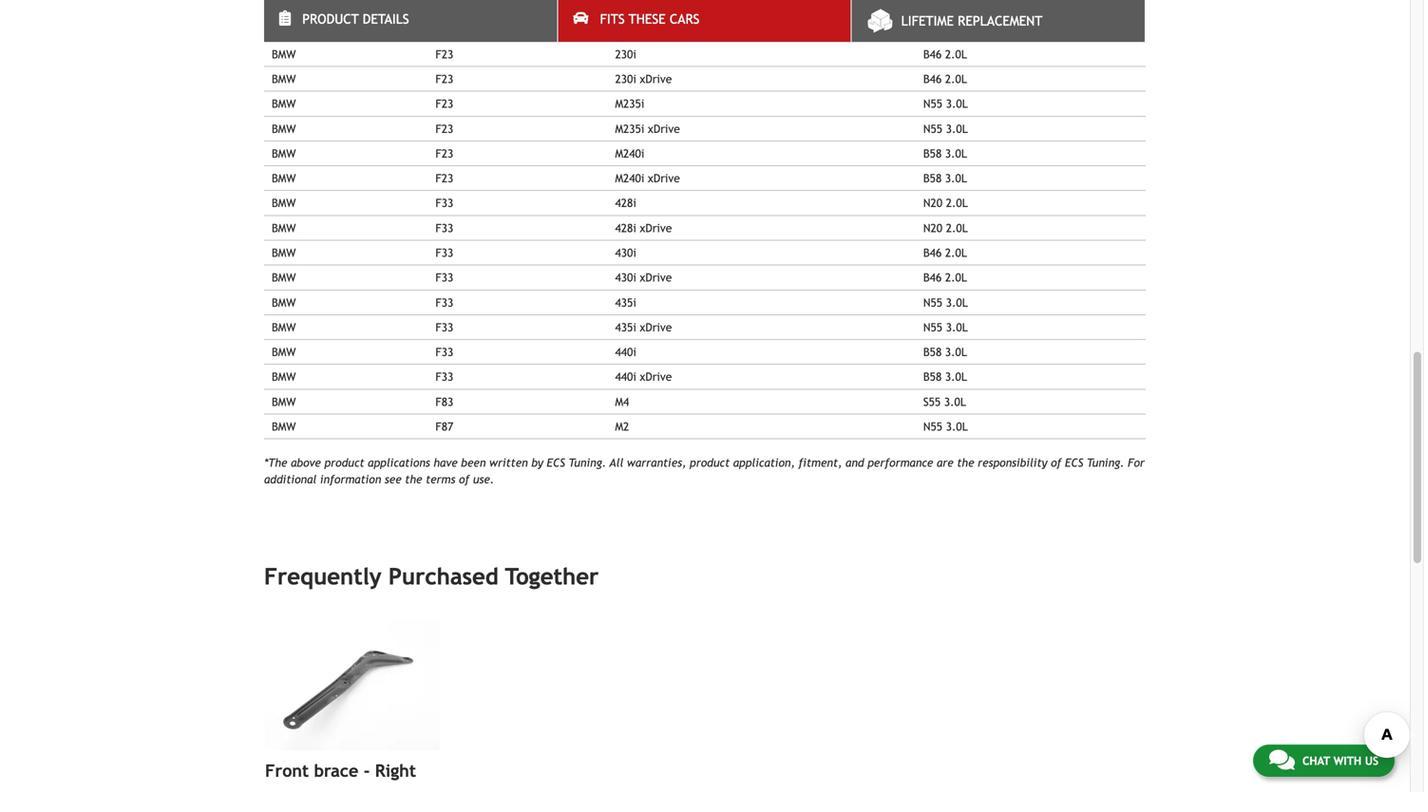 Task type: describe. For each thing, give the bounding box(es) containing it.
b58 3.0l for 440i xdrive
[[924, 370, 967, 384]]

440i for 440i xdrive
[[615, 370, 636, 384]]

responsibility
[[978, 456, 1048, 470]]

cars
[[670, 11, 700, 27]]

with
[[1334, 755, 1362, 768]]

n55 3.0l for 435i
[[924, 296, 968, 309]]

are
[[937, 456, 954, 470]]

b58 for 440i xdrive
[[924, 370, 942, 384]]

b58 for m240i
[[924, 147, 942, 160]]

fitment,
[[799, 456, 842, 470]]

bmw for m240i xdrive
[[272, 172, 296, 185]]

frequently
[[264, 563, 382, 590]]

m235i for m235i
[[615, 97, 645, 110]]

f33 for 430i xdrive
[[436, 271, 454, 284]]

lifetime replacement
[[902, 13, 1043, 29]]

xdrive for m240i xdrive
[[648, 172, 680, 185]]

details
[[363, 11, 409, 27]]

front brace - right image
[[265, 620, 440, 751]]

f33 for 440i xdrive
[[436, 370, 454, 384]]

bmw for 230i
[[272, 47, 296, 61]]

front
[[265, 761, 309, 781]]

xdrive for 228i xdrive
[[640, 23, 672, 36]]

m240i for m240i
[[615, 147, 645, 160]]

m4
[[615, 395, 629, 408]]

f23 for 230i
[[436, 47, 454, 61]]

b58 3.0l for m240i
[[924, 147, 967, 160]]

b58 for m240i xdrive
[[924, 172, 942, 185]]

lifetime
[[902, 13, 954, 29]]

xdrive for 430i xdrive
[[640, 271, 672, 284]]

purchased
[[389, 563, 499, 590]]

applications
[[368, 456, 430, 470]]

terms
[[426, 473, 456, 486]]

*the above product applications have been written by                 ecs tuning. all warranties, product application, fitment,                 and performance are the responsibility of ecs tuning.                 for additional information see the terms of use.
[[264, 456, 1145, 486]]

2.0l for 228i xdrive
[[946, 23, 968, 36]]

brace
[[314, 761, 359, 781]]

n55 for m235i
[[924, 97, 943, 110]]

m235i xdrive
[[615, 122, 680, 135]]

0 vertical spatial of
[[1051, 456, 1062, 470]]

application,
[[733, 456, 795, 470]]

for
[[1128, 456, 1145, 470]]

230i for 230i xdrive
[[615, 72, 636, 86]]

use.
[[473, 473, 494, 486]]

chat with us link
[[1253, 745, 1395, 777]]

frequently purchased together
[[264, 563, 599, 590]]

n20 2.0l for 428i
[[924, 221, 968, 235]]

1 product from the left
[[325, 456, 364, 470]]

information
[[320, 473, 381, 486]]

f33 for 440i
[[436, 345, 454, 359]]

n20 2.0l for 228i
[[924, 23, 968, 36]]

xdrive for 428i xdrive
[[640, 221, 672, 235]]

above
[[291, 456, 321, 470]]

lifetime replacement link
[[852, 0, 1145, 42]]

s55 3.0l
[[924, 395, 966, 408]]

428i for 428i
[[615, 196, 636, 210]]

n55 for m235i xdrive
[[924, 122, 943, 135]]

bmw for m235i
[[272, 97, 296, 110]]

f33 for 435i xdrive
[[436, 321, 454, 334]]

2.0l for 430i xdrive
[[945, 271, 967, 284]]

bmw for 440i xdrive
[[272, 370, 296, 384]]

n55 3.0l for m235i
[[924, 97, 968, 110]]

product details link
[[264, 0, 557, 42]]

comments image
[[1269, 749, 1295, 772]]

bmw for 428i
[[272, 196, 296, 210]]

1 horizontal spatial the
[[957, 456, 975, 470]]

230i xdrive
[[615, 72, 672, 86]]

b46 for 230i xdrive
[[924, 72, 942, 86]]

f33 for 430i
[[436, 246, 454, 259]]

b46 for 430i xdrive
[[924, 271, 942, 284]]

430i xdrive
[[615, 271, 672, 284]]

n55 for 435i
[[924, 296, 943, 309]]

all
[[610, 456, 624, 470]]

bmw for m240i
[[272, 147, 296, 160]]

0 horizontal spatial of
[[459, 473, 470, 486]]

b46 for 430i
[[924, 246, 942, 259]]

3.0l for m4
[[944, 395, 966, 408]]

xdrive for 440i xdrive
[[640, 370, 672, 384]]

f33 for 435i
[[436, 296, 454, 309]]

2 product from the left
[[690, 456, 730, 470]]

front brace - right
[[265, 761, 416, 781]]

m240i xdrive
[[615, 172, 680, 185]]

b46 for 230i
[[924, 47, 942, 61]]

fits these cars
[[600, 11, 700, 27]]



Task type: vqa. For each thing, say whether or not it's contained in the screenshot.


Task type: locate. For each thing, give the bounding box(es) containing it.
5 f23 from the top
[[436, 147, 454, 160]]

f33 for 428i xdrive
[[436, 221, 454, 235]]

3.0l for 435i
[[946, 296, 968, 309]]

n55 3.0l for m2
[[924, 420, 968, 433]]

1 vertical spatial m235i
[[615, 122, 645, 135]]

3.0l for 440i xdrive
[[945, 370, 967, 384]]

3.0l for m240i xdrive
[[945, 172, 967, 185]]

xdrive for 435i xdrive
[[640, 321, 672, 334]]

3 b46 2.0l from the top
[[924, 246, 967, 259]]

2 230i from the top
[[615, 72, 636, 86]]

2.0l for 230i
[[945, 47, 967, 61]]

bmw for m235i xdrive
[[272, 122, 296, 135]]

n55 3.0l for m235i xdrive
[[924, 122, 968, 135]]

f23 for m235i
[[436, 97, 454, 110]]

tuning. left all
[[569, 456, 606, 470]]

2 ecs from the left
[[1065, 456, 1084, 470]]

xdrive down 428i xdrive
[[640, 271, 672, 284]]

2.0l for 428i
[[946, 196, 968, 210]]

0 horizontal spatial the
[[405, 473, 422, 486]]

230i for 230i
[[615, 47, 636, 61]]

fits these cars link
[[558, 0, 851, 42]]

440i xdrive
[[615, 370, 672, 384]]

1 vertical spatial 428i
[[615, 221, 636, 235]]

1 435i from the top
[[615, 296, 636, 309]]

2 b58 3.0l from the top
[[924, 172, 967, 185]]

0 vertical spatial 428i
[[615, 196, 636, 210]]

of
[[1051, 456, 1062, 470], [459, 473, 470, 486]]

5 n55 from the top
[[924, 420, 943, 433]]

product details
[[302, 11, 409, 27]]

by
[[532, 456, 544, 470]]

6 bmw from the top
[[272, 147, 296, 160]]

0 vertical spatial n20 2.0l
[[924, 23, 968, 36]]

435i up 435i xdrive
[[615, 296, 636, 309]]

4 b46 2.0l from the top
[[924, 271, 967, 284]]

1 b46 2.0l from the top
[[924, 47, 967, 61]]

xdrive down 430i xdrive
[[640, 321, 672, 334]]

ecs
[[547, 456, 565, 470], [1065, 456, 1084, 470]]

12 bmw from the top
[[272, 296, 296, 309]]

440i
[[615, 345, 636, 359], [615, 370, 636, 384]]

3.0l for m240i
[[945, 147, 967, 160]]

0 horizontal spatial ecs
[[547, 456, 565, 470]]

of down been
[[459, 473, 470, 486]]

2 m240i from the top
[[615, 172, 645, 185]]

product
[[325, 456, 364, 470], [690, 456, 730, 470]]

product right warranties,
[[690, 456, 730, 470]]

2 b46 2.0l from the top
[[924, 72, 967, 86]]

2.0l for 428i xdrive
[[946, 221, 968, 235]]

11 bmw from the top
[[272, 271, 296, 284]]

b46 2.0l for 430i xdrive
[[924, 271, 967, 284]]

ecs right 'by'
[[547, 456, 565, 470]]

0 vertical spatial m240i
[[615, 147, 645, 160]]

2 b46 from the top
[[924, 72, 942, 86]]

have
[[434, 456, 458, 470]]

f33 for 428i
[[436, 196, 454, 210]]

2 vertical spatial n20
[[924, 221, 943, 235]]

7 bmw from the top
[[272, 172, 296, 185]]

product up information
[[325, 456, 364, 470]]

b58
[[924, 147, 942, 160], [924, 172, 942, 185], [924, 345, 942, 359], [924, 370, 942, 384]]

0 vertical spatial the
[[957, 456, 975, 470]]

m235i for m235i xdrive
[[615, 122, 645, 135]]

3 b58 from the top
[[924, 345, 942, 359]]

n20
[[924, 23, 943, 36], [924, 196, 943, 210], [924, 221, 943, 235]]

1 horizontal spatial ecs
[[1065, 456, 1084, 470]]

2 vertical spatial n20 2.0l
[[924, 221, 968, 235]]

f83
[[436, 395, 454, 408]]

xdrive for m235i xdrive
[[648, 122, 680, 135]]

2 tuning. from the left
[[1087, 456, 1125, 470]]

3 b58 3.0l from the top
[[924, 345, 967, 359]]

2 430i from the top
[[615, 271, 636, 284]]

xdrive down m235i xdrive
[[648, 172, 680, 185]]

n20 for 428i
[[924, 221, 943, 235]]

4 b58 3.0l from the top
[[924, 370, 967, 384]]

together
[[505, 563, 599, 590]]

written
[[489, 456, 528, 470]]

f23 for 230i xdrive
[[436, 72, 454, 86]]

1 230i from the top
[[615, 47, 636, 61]]

1 vertical spatial 230i
[[615, 72, 636, 86]]

1 n20 2.0l from the top
[[924, 23, 968, 36]]

n20 2.0l
[[924, 23, 968, 36], [924, 196, 968, 210], [924, 221, 968, 235]]

front brace - right link
[[265, 761, 440, 781]]

0 vertical spatial 435i
[[615, 296, 636, 309]]

n20 for 228i
[[924, 23, 943, 36]]

435i xdrive
[[615, 321, 672, 334]]

bmw
[[272, 23, 296, 36], [272, 47, 296, 61], [272, 72, 296, 86], [272, 97, 296, 110], [272, 122, 296, 135], [272, 147, 296, 160], [272, 172, 296, 185], [272, 196, 296, 210], [272, 221, 296, 235], [272, 246, 296, 259], [272, 271, 296, 284], [272, 296, 296, 309], [272, 321, 296, 334], [272, 345, 296, 359], [272, 370, 296, 384], [272, 395, 296, 408], [272, 420, 296, 433]]

additional
[[264, 473, 317, 486]]

4 f33 from the top
[[436, 271, 454, 284]]

1 440i from the top
[[615, 345, 636, 359]]

2 m235i from the top
[[615, 122, 645, 135]]

m240i
[[615, 147, 645, 160], [615, 172, 645, 185]]

3 n55 from the top
[[924, 296, 943, 309]]

bmw for 228i xdrive
[[272, 23, 296, 36]]

f23
[[436, 47, 454, 61], [436, 72, 454, 86], [436, 97, 454, 110], [436, 122, 454, 135], [436, 147, 454, 160], [436, 172, 454, 185]]

f23 for m235i xdrive
[[436, 122, 454, 135]]

3 f33 from the top
[[436, 246, 454, 259]]

15 bmw from the top
[[272, 370, 296, 384]]

b58 3.0l for 440i
[[924, 345, 967, 359]]

fits
[[600, 11, 625, 27]]

430i for 430i
[[615, 246, 636, 259]]

tuning. left for
[[1087, 456, 1125, 470]]

3.0l for m2
[[946, 420, 968, 433]]

chat
[[1303, 755, 1331, 768]]

b46 2.0l
[[924, 47, 967, 61], [924, 72, 967, 86], [924, 246, 967, 259], [924, 271, 967, 284]]

3.0l for m235i xdrive
[[946, 122, 968, 135]]

m240i for m240i xdrive
[[615, 172, 645, 185]]

replacement
[[958, 13, 1043, 29]]

428i for 428i xdrive
[[615, 221, 636, 235]]

1 n20 from the top
[[924, 23, 943, 36]]

440i up m4
[[615, 370, 636, 384]]

14 bmw from the top
[[272, 345, 296, 359]]

1 vertical spatial m240i
[[615, 172, 645, 185]]

3.0l for m235i
[[946, 97, 968, 110]]

1 horizontal spatial of
[[1051, 456, 1062, 470]]

230i
[[615, 47, 636, 61], [615, 72, 636, 86]]

the right see
[[405, 473, 422, 486]]

1 ecs from the left
[[547, 456, 565, 470]]

bmw for 428i xdrive
[[272, 221, 296, 235]]

1 b46 from the top
[[924, 47, 942, 61]]

430i down 428i xdrive
[[615, 271, 636, 284]]

f23 for m240i
[[436, 147, 454, 160]]

0 horizontal spatial tuning.
[[569, 456, 606, 470]]

2 n20 2.0l from the top
[[924, 196, 968, 210]]

xdrive down 435i xdrive
[[640, 370, 672, 384]]

f33
[[436, 196, 454, 210], [436, 221, 454, 235], [436, 246, 454, 259], [436, 271, 454, 284], [436, 296, 454, 309], [436, 321, 454, 334], [436, 345, 454, 359], [436, 370, 454, 384]]

3.0l for 435i xdrive
[[946, 321, 968, 334]]

3 bmw from the top
[[272, 72, 296, 86]]

f87
[[436, 420, 454, 433]]

0 vertical spatial m235i
[[615, 97, 645, 110]]

428i xdrive
[[615, 221, 672, 235]]

bmw for 435i xdrive
[[272, 321, 296, 334]]

b58 3.0l for m240i xdrive
[[924, 172, 967, 185]]

and
[[846, 456, 864, 470]]

m2
[[615, 420, 629, 433]]

2 b58 from the top
[[924, 172, 942, 185]]

product
[[302, 11, 359, 27]]

0 vertical spatial 230i
[[615, 47, 636, 61]]

1 b58 3.0l from the top
[[924, 147, 967, 160]]

s55
[[924, 395, 941, 408]]

bmw for 430i xdrive
[[272, 271, 296, 284]]

2 440i from the top
[[615, 370, 636, 384]]

b58 for 440i
[[924, 345, 942, 359]]

1 vertical spatial 440i
[[615, 370, 636, 384]]

n55 for m2
[[924, 420, 943, 433]]

2.0l for 430i
[[945, 246, 967, 259]]

3 n55 3.0l from the top
[[924, 296, 968, 309]]

0 vertical spatial 430i
[[615, 246, 636, 259]]

1 vertical spatial 430i
[[615, 271, 636, 284]]

m240i up 428i xdrive
[[615, 172, 645, 185]]

430i
[[615, 246, 636, 259], [615, 271, 636, 284]]

3 f23 from the top
[[436, 97, 454, 110]]

bmw for 440i
[[272, 345, 296, 359]]

1 m235i from the top
[[615, 97, 645, 110]]

b58 3.0l
[[924, 147, 967, 160], [924, 172, 967, 185], [924, 345, 967, 359], [924, 370, 967, 384]]

440i down 435i xdrive
[[615, 345, 636, 359]]

6 f23 from the top
[[436, 172, 454, 185]]

the
[[957, 456, 975, 470], [405, 473, 422, 486]]

3.0l for 440i
[[945, 345, 967, 359]]

of right responsibility
[[1051, 456, 1062, 470]]

m240i down m235i xdrive
[[615, 147, 645, 160]]

xdrive
[[640, 23, 672, 36], [640, 72, 672, 86], [648, 122, 680, 135], [648, 172, 680, 185], [640, 221, 672, 235], [640, 271, 672, 284], [640, 321, 672, 334], [640, 370, 672, 384]]

see
[[385, 473, 402, 486]]

xdrive up m240i xdrive
[[648, 122, 680, 135]]

f23 for m240i xdrive
[[436, 172, 454, 185]]

bmw for m4
[[272, 395, 296, 408]]

1 f33 from the top
[[436, 196, 454, 210]]

17 bmw from the top
[[272, 420, 296, 433]]

1 430i from the top
[[615, 246, 636, 259]]

-
[[364, 761, 370, 781]]

1 n55 3.0l from the top
[[924, 97, 968, 110]]

1 horizontal spatial product
[[690, 456, 730, 470]]

been
[[461, 456, 486, 470]]

2 n55 3.0l from the top
[[924, 122, 968, 135]]

1 vertical spatial the
[[405, 473, 422, 486]]

430i for 430i xdrive
[[615, 271, 636, 284]]

5 n55 3.0l from the top
[[924, 420, 968, 433]]

b46
[[924, 47, 942, 61], [924, 72, 942, 86], [924, 246, 942, 259], [924, 271, 942, 284]]

2 428i from the top
[[615, 221, 636, 235]]

3 b46 from the top
[[924, 246, 942, 259]]

435i for 435i
[[615, 296, 636, 309]]

bmw for 230i xdrive
[[272, 72, 296, 86]]

tuning.
[[569, 456, 606, 470], [1087, 456, 1125, 470]]

these
[[629, 11, 666, 27]]

4 b58 from the top
[[924, 370, 942, 384]]

1 m240i from the top
[[615, 147, 645, 160]]

0 vertical spatial 440i
[[615, 345, 636, 359]]

bmw for 430i
[[272, 246, 296, 259]]

5 bmw from the top
[[272, 122, 296, 135]]

*the
[[264, 456, 287, 470]]

1 vertical spatial of
[[459, 473, 470, 486]]

b46 2.0l for 430i
[[924, 246, 967, 259]]

2.0l for 230i xdrive
[[945, 72, 967, 86]]

1 vertical spatial n20
[[924, 196, 943, 210]]

435i
[[615, 296, 636, 309], [615, 321, 636, 334]]

2 n55 from the top
[[924, 122, 943, 135]]

9 bmw from the top
[[272, 221, 296, 235]]

xdrive up m235i xdrive
[[640, 72, 672, 86]]

performance
[[868, 456, 934, 470]]

1 vertical spatial n20 2.0l
[[924, 196, 968, 210]]

chat with us
[[1303, 755, 1379, 768]]

428i up 428i xdrive
[[615, 196, 636, 210]]

1 n55 from the top
[[924, 97, 943, 110]]

435i down 430i xdrive
[[615, 321, 636, 334]]

2 435i from the top
[[615, 321, 636, 334]]

13 bmw from the top
[[272, 321, 296, 334]]

4 n55 from the top
[[924, 321, 943, 334]]

xdrive right "228i"
[[640, 23, 672, 36]]

2 f33 from the top
[[436, 221, 454, 235]]

4 bmw from the top
[[272, 97, 296, 110]]

ecs right responsibility
[[1065, 456, 1084, 470]]

us
[[1365, 755, 1379, 768]]

0 horizontal spatial product
[[325, 456, 364, 470]]

m235i
[[615, 97, 645, 110], [615, 122, 645, 135]]

2 n20 from the top
[[924, 196, 943, 210]]

3 n20 2.0l from the top
[[924, 221, 968, 235]]

1 horizontal spatial tuning.
[[1087, 456, 1125, 470]]

8 bmw from the top
[[272, 196, 296, 210]]

bmw for m2
[[272, 420, 296, 433]]

n55
[[924, 97, 943, 110], [924, 122, 943, 135], [924, 296, 943, 309], [924, 321, 943, 334], [924, 420, 943, 433]]

1 f23 from the top
[[436, 47, 454, 61]]

2.0l
[[946, 23, 968, 36], [945, 47, 967, 61], [945, 72, 967, 86], [946, 196, 968, 210], [946, 221, 968, 235], [945, 246, 967, 259], [945, 271, 967, 284]]

right
[[375, 761, 416, 781]]

428i up 430i xdrive
[[615, 221, 636, 235]]

2 bmw from the top
[[272, 47, 296, 61]]

6 f33 from the top
[[436, 321, 454, 334]]

428i
[[615, 196, 636, 210], [615, 221, 636, 235]]

2 f23 from the top
[[436, 72, 454, 86]]

435i for 435i xdrive
[[615, 321, 636, 334]]

228i
[[615, 23, 636, 36]]

1 428i from the top
[[615, 196, 636, 210]]

10 bmw from the top
[[272, 246, 296, 259]]

16 bmw from the top
[[272, 395, 296, 408]]

4 f23 from the top
[[436, 122, 454, 135]]

440i for 440i
[[615, 345, 636, 359]]

b46 2.0l for 230i xdrive
[[924, 72, 967, 86]]

n55 3.0l
[[924, 97, 968, 110], [924, 122, 968, 135], [924, 296, 968, 309], [924, 321, 968, 334], [924, 420, 968, 433]]

1 bmw from the top
[[272, 23, 296, 36]]

430i up 430i xdrive
[[615, 246, 636, 259]]

4 n55 3.0l from the top
[[924, 321, 968, 334]]

4 b46 from the top
[[924, 271, 942, 284]]

0 vertical spatial n20
[[924, 23, 943, 36]]

3 n20 from the top
[[924, 221, 943, 235]]

5 f33 from the top
[[436, 296, 454, 309]]

1 tuning. from the left
[[569, 456, 606, 470]]

n55 for 435i xdrive
[[924, 321, 943, 334]]

bmw for 435i
[[272, 296, 296, 309]]

1 b58 from the top
[[924, 147, 942, 160]]

3.0l
[[946, 97, 968, 110], [946, 122, 968, 135], [945, 147, 967, 160], [945, 172, 967, 185], [946, 296, 968, 309], [946, 321, 968, 334], [945, 345, 967, 359], [945, 370, 967, 384], [944, 395, 966, 408], [946, 420, 968, 433]]

xdrive for 230i xdrive
[[640, 72, 672, 86]]

the right are
[[957, 456, 975, 470]]

228i xdrive
[[615, 23, 672, 36]]

warranties,
[[627, 456, 687, 470]]

8 f33 from the top
[[436, 370, 454, 384]]

b46 2.0l for 230i
[[924, 47, 967, 61]]

7 f33 from the top
[[436, 345, 454, 359]]

1 vertical spatial 435i
[[615, 321, 636, 334]]

n55 3.0l for 435i xdrive
[[924, 321, 968, 334]]

xdrive down m240i xdrive
[[640, 221, 672, 235]]



